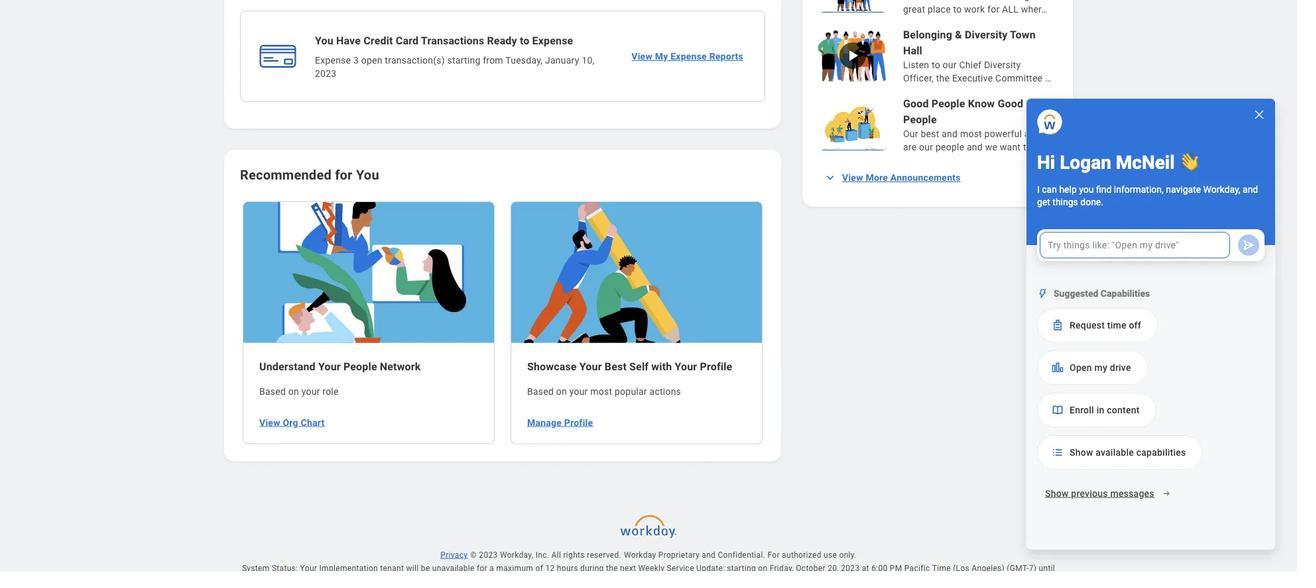 Task type: describe. For each thing, give the bounding box(es) containing it.
popular
[[615, 387, 647, 398]]

done.
[[1081, 197, 1104, 208]]

starting
[[448, 55, 481, 66]]

1 horizontal spatial expense
[[532, 34, 573, 47]]

1 vertical spatial diversity
[[984, 60, 1021, 71]]

your for best
[[580, 361, 602, 374]]

on for showcase
[[556, 387, 567, 398]]

and left we
[[967, 142, 983, 153]]

january
[[545, 55, 580, 66]]

based for showcase your best self with your profile
[[527, 387, 554, 398]]

bolt image
[[1038, 289, 1049, 300]]

to left work
[[954, 4, 962, 15]]

transactions
[[421, 34, 485, 47]]

messages
[[1111, 489, 1155, 500]]

understand
[[259, 361, 316, 374]]

card
[[396, 34, 419, 47]]

with
[[652, 361, 672, 374]]

view for you have credit card transactions ready to expense
[[632, 51, 653, 62]]

use
[[824, 551, 837, 561]]

credit
[[364, 34, 393, 47]]

show available capabilities
[[1070, 448, 1187, 458]]

arrow right small image
[[1160, 487, 1174, 501]]

chief
[[960, 60, 982, 71]]

book open image
[[1052, 404, 1065, 417]]

self
[[630, 361, 649, 374]]

hall
[[904, 44, 923, 57]]

for
[[768, 551, 780, 561]]

privacy © 2023 workday, inc. all rights reserved. workday proprietary and confidential. for authorized use only.
[[441, 551, 857, 561]]

expense inside expense 3 open transaction(s) starting from tuesday, january 10, 2023
[[315, 55, 351, 66]]

to inside belonging & diversity town hall listen to our chief diversity officer, the executive committee …
[[932, 60, 941, 71]]

your for showcase
[[570, 387, 588, 398]]

show available capabilities button
[[1038, 436, 1203, 470]]

ready
[[487, 34, 517, 47]]

view my expense reports
[[632, 51, 744, 62]]

you have credit card transactions ready to expense
[[315, 34, 573, 47]]

request time off button
[[1038, 308, 1158, 343]]

1 good from the left
[[904, 98, 929, 110]]

enroll in content button
[[1038, 393, 1157, 428]]

great place to work for all wher …
[[904, 4, 1048, 15]]

view my expense reports button
[[626, 43, 749, 70]]

&
[[955, 29, 963, 41]]

off
[[1129, 320, 1142, 331]]

request
[[1070, 320, 1105, 331]]

1 horizontal spatial you
[[356, 168, 379, 183]]

most inside good people know good people our best and most powerful asset are our people and we want to hir …
[[961, 129, 982, 140]]

listen
[[904, 60, 930, 71]]

send image
[[1243, 239, 1256, 252]]

available
[[1096, 448, 1134, 458]]

suggested capabilities
[[1054, 289, 1151, 300]]

privacy link
[[439, 551, 469, 561]]

belonging
[[904, 29, 953, 41]]

2023 inside footer
[[479, 551, 498, 561]]

help
[[1060, 184, 1077, 195]]

workday, inside i can help you find information, navigate workday, and get things done.
[[1204, 184, 1241, 195]]

media play image
[[845, 48, 861, 64]]

want
[[1000, 142, 1021, 153]]

rights
[[564, 551, 585, 561]]

manage profile
[[527, 418, 593, 429]]

… inside good people know good people our best and most powerful asset are our people and we want to hir …
[[1045, 142, 1051, 153]]

©
[[471, 551, 477, 561]]

my
[[1095, 363, 1108, 374]]

view more announcements
[[843, 173, 961, 184]]

logan
[[1060, 152, 1112, 174]]

x image
[[1253, 108, 1267, 121]]

officer,
[[904, 73, 934, 84]]

work
[[965, 4, 985, 15]]

0 vertical spatial diversity
[[965, 29, 1008, 41]]

view for understand your people network
[[259, 418, 280, 429]]

and up people
[[942, 129, 958, 140]]

best
[[605, 361, 627, 374]]

actions
[[650, 387, 681, 398]]

enroll
[[1070, 405, 1095, 416]]

manage
[[527, 418, 562, 429]]

open
[[361, 55, 383, 66]]

things
[[1053, 197, 1079, 208]]

workday
[[624, 551, 656, 561]]

belonging & diversity town hall listen to our chief diversity officer, the executive committee …
[[904, 29, 1052, 84]]

based on your most popular actions
[[527, 387, 681, 398]]

show for show available capabilities
[[1070, 448, 1094, 458]]

footer containing privacy
[[203, 510, 1095, 572]]

based for understand your people network
[[259, 387, 286, 398]]

manage profile button
[[522, 410, 599, 437]]

you
[[1080, 184, 1094, 195]]

are
[[904, 142, 917, 153]]

confidential.
[[718, 551, 766, 561]]

view more announcements button
[[819, 165, 969, 191]]

great
[[904, 4, 926, 15]]

1 vertical spatial people
[[904, 113, 937, 126]]

3 your from the left
[[675, 361, 698, 374]]

show previous messages button
[[1038, 481, 1179, 507]]

expense 3 open transaction(s) starting from tuesday, january 10, 2023
[[315, 55, 595, 79]]

reserved.
[[587, 551, 622, 561]]

only.
[[840, 551, 857, 561]]

asset
[[1025, 129, 1048, 140]]

have
[[336, 34, 361, 47]]

Try things like: "Open my drive" text field
[[1040, 232, 1231, 259]]

3
[[354, 55, 359, 66]]

reports
[[710, 51, 744, 62]]

view org chart button
[[254, 410, 330, 437]]

network
[[380, 361, 421, 374]]

0 vertical spatial people
[[932, 98, 966, 110]]

role
[[323, 387, 339, 398]]

navigate
[[1167, 184, 1202, 195]]

showcase your best self with your profile
[[527, 361, 733, 374]]

recommended for you list
[[235, 201, 771, 447]]

your for people
[[318, 361, 341, 374]]

0 vertical spatial profile
[[700, 361, 733, 374]]

transaction(s)
[[385, 55, 445, 66]]

show previous messages
[[1046, 489, 1155, 500]]

our inside belonging & diversity town hall listen to our chief diversity officer, the executive committee …
[[943, 60, 957, 71]]



Task type: vqa. For each thing, say whether or not it's contained in the screenshot.
Reports
yes



Task type: locate. For each thing, give the bounding box(es) containing it.
know
[[968, 98, 995, 110]]

1 horizontal spatial show
[[1070, 448, 1094, 458]]

0 horizontal spatial expense
[[315, 55, 351, 66]]

profile inside button
[[564, 418, 593, 429]]

expense left 3
[[315, 55, 351, 66]]

1 horizontal spatial your
[[580, 361, 602, 374]]

1 horizontal spatial most
[[961, 129, 982, 140]]

on down understand
[[288, 387, 299, 398]]

time
[[1108, 320, 1127, 331]]

2 vertical spatial …
[[1045, 142, 1051, 153]]

your up manage profile button
[[570, 387, 588, 398]]

view inside button
[[259, 418, 280, 429]]

2 horizontal spatial expense
[[671, 51, 707, 62]]

view inside button
[[843, 173, 864, 184]]

our inside good people know good people our best and most powerful asset are our people and we want to hir …
[[920, 142, 934, 153]]

0 vertical spatial most
[[961, 129, 982, 140]]

2023 down have
[[315, 68, 337, 79]]

1 horizontal spatial profile
[[700, 361, 733, 374]]

my
[[655, 51, 668, 62]]

and inside i can help you find information, navigate workday, and get things done.
[[1243, 184, 1259, 195]]

your left the best
[[580, 361, 602, 374]]

show
[[1070, 448, 1094, 458], [1046, 489, 1069, 500]]

task timeoff image
[[1052, 319, 1065, 332]]

people
[[932, 98, 966, 110], [904, 113, 937, 126], [344, 361, 377, 374]]

privacy
[[441, 551, 468, 561]]

0 horizontal spatial based
[[259, 387, 286, 398]]

0 horizontal spatial your
[[302, 387, 320, 398]]

our
[[904, 129, 919, 140]]

previous
[[1072, 489, 1108, 500]]

2 horizontal spatial view
[[843, 173, 864, 184]]

suggested
[[1054, 289, 1099, 300]]

most
[[961, 129, 982, 140], [591, 387, 613, 398]]

to left hir
[[1024, 142, 1032, 153]]

0 horizontal spatial good
[[904, 98, 929, 110]]

and
[[942, 129, 958, 140], [967, 142, 983, 153], [1243, 184, 1259, 195], [702, 551, 716, 561]]

1 horizontal spatial good
[[998, 98, 1024, 110]]

most down the best
[[591, 387, 613, 398]]

tuesday,
[[506, 55, 543, 66]]

2 vertical spatial view
[[259, 418, 280, 429]]

chart image
[[1052, 361, 1065, 375]]

chevron down small image
[[824, 172, 837, 185]]

good down officer,
[[904, 98, 929, 110]]

from
[[483, 55, 503, 66]]

1 vertical spatial show
[[1046, 489, 1069, 500]]

1 horizontal spatial for
[[988, 4, 1000, 15]]

2 good from the left
[[998, 98, 1024, 110]]

the
[[937, 73, 950, 84]]

1 vertical spatial for
[[335, 168, 353, 183]]

good people know good people our best and most powerful asset are our people and we want to hir …
[[904, 98, 1051, 153]]

👋
[[1180, 152, 1199, 174]]

1 vertical spatial most
[[591, 387, 613, 398]]

1 horizontal spatial based
[[527, 387, 554, 398]]

view inside button
[[632, 51, 653, 62]]

recommended for you
[[240, 168, 379, 183]]

expense up january
[[532, 34, 573, 47]]

1 horizontal spatial our
[[943, 60, 957, 71]]

0 horizontal spatial 2023
[[315, 68, 337, 79]]

executive
[[953, 73, 993, 84]]

0 vertical spatial our
[[943, 60, 957, 71]]

1 based from the left
[[259, 387, 286, 398]]

hi logan mcneil 👋
[[1038, 152, 1199, 174]]

on for understand
[[288, 387, 299, 398]]

for right the recommended
[[335, 168, 353, 183]]

on
[[288, 387, 299, 398], [556, 387, 567, 398]]

to up the
[[932, 60, 941, 71]]

0 horizontal spatial show
[[1046, 489, 1069, 500]]

committee
[[996, 73, 1043, 84]]

good down committee at the top of page
[[998, 98, 1024, 110]]

2023 right © on the bottom of page
[[479, 551, 498, 561]]

0 horizontal spatial you
[[315, 34, 334, 47]]

your
[[302, 387, 320, 398], [570, 387, 588, 398]]

0 horizontal spatial profile
[[564, 418, 593, 429]]

can
[[1042, 184, 1057, 195]]

0 vertical spatial workday,
[[1204, 184, 1241, 195]]

view left org
[[259, 418, 280, 429]]

your up role
[[318, 361, 341, 374]]

0 horizontal spatial our
[[920, 142, 934, 153]]

people inside recommended for you list
[[344, 361, 377, 374]]

0 horizontal spatial view
[[259, 418, 280, 429]]

1 your from the left
[[302, 387, 320, 398]]

our down "best" at the top of the page
[[920, 142, 934, 153]]

to up "tuesday,"
[[520, 34, 530, 47]]

people down the
[[932, 98, 966, 110]]

our up the
[[943, 60, 957, 71]]

show left previous
[[1046, 489, 1069, 500]]

1 vertical spatial workday,
[[500, 551, 534, 561]]

more
[[866, 173, 888, 184]]

to inside good people know good people our best and most powerful asset are our people and we want to hir …
[[1024, 142, 1032, 153]]

0 horizontal spatial your
[[318, 361, 341, 374]]

0 horizontal spatial for
[[335, 168, 353, 183]]

0 vertical spatial view
[[632, 51, 653, 62]]

most inside recommended for you list
[[591, 387, 613, 398]]

… right committee at the top of page
[[1046, 73, 1052, 84]]

2 on from the left
[[556, 387, 567, 398]]

find
[[1097, 184, 1112, 195]]

view right the chevron down small image
[[843, 173, 864, 184]]

1 vertical spatial view
[[843, 173, 864, 184]]

2023 inside expense 3 open transaction(s) starting from tuesday, january 10, 2023
[[315, 68, 337, 79]]

1 horizontal spatial your
[[570, 387, 588, 398]]

… inside belonging & diversity town hall listen to our chief diversity officer, the executive committee …
[[1046, 73, 1052, 84]]

i
[[1038, 184, 1040, 195]]

2 horizontal spatial your
[[675, 361, 698, 374]]

expense right my
[[671, 51, 707, 62]]

2 based from the left
[[527, 387, 554, 398]]

1 horizontal spatial 2023
[[479, 551, 498, 561]]

workday, left inc.
[[500, 551, 534, 561]]

town
[[1010, 29, 1036, 41]]

your right with
[[675, 361, 698, 374]]

your left role
[[302, 387, 320, 398]]

1 on from the left
[[288, 387, 299, 398]]

profile right with
[[700, 361, 733, 374]]

open my drive
[[1070, 363, 1132, 374]]

0 horizontal spatial most
[[591, 387, 613, 398]]

diversity down great place to work for all wher …
[[965, 29, 1008, 41]]

open
[[1070, 363, 1093, 374]]

1 your from the left
[[318, 361, 341, 374]]

org
[[283, 418, 298, 429]]

mcneil
[[1116, 152, 1175, 174]]

based down showcase
[[527, 387, 554, 398]]

open my drive button
[[1038, 351, 1148, 385]]

2 your from the left
[[570, 387, 588, 398]]

… right all
[[1042, 4, 1048, 15]]

i can help you find information, navigate workday, and get things done.
[[1038, 184, 1259, 208]]

prompts image
[[1052, 446, 1065, 460]]

0 vertical spatial you
[[315, 34, 334, 47]]

most up people
[[961, 129, 982, 140]]

0 vertical spatial show
[[1070, 448, 1094, 458]]

1 vertical spatial our
[[920, 142, 934, 153]]

your for understand
[[302, 387, 320, 398]]

1 vertical spatial …
[[1046, 73, 1052, 84]]

1 horizontal spatial on
[[556, 387, 567, 398]]

information,
[[1114, 184, 1164, 195]]

0 vertical spatial …
[[1042, 4, 1048, 15]]

show for show previous messages
[[1046, 489, 1069, 500]]

2 vertical spatial people
[[344, 361, 377, 374]]

for
[[988, 4, 1000, 15], [335, 168, 353, 183]]

announcements
[[891, 173, 961, 184]]

content
[[1107, 405, 1140, 416]]

drive
[[1110, 363, 1132, 374]]

people left network
[[344, 361, 377, 374]]

… down "asset" at the top right of page
[[1045, 142, 1051, 153]]

based on your role
[[259, 387, 339, 398]]

profile right "manage"
[[564, 418, 593, 429]]

understand your people network
[[259, 361, 421, 374]]

showcase
[[527, 361, 577, 374]]

footer
[[203, 510, 1095, 572]]

inc.
[[536, 551, 550, 561]]

2 your from the left
[[580, 361, 602, 374]]

0 vertical spatial for
[[988, 4, 1000, 15]]

get
[[1038, 197, 1051, 208]]

1 vertical spatial you
[[356, 168, 379, 183]]

0 vertical spatial 2023
[[315, 68, 337, 79]]

2023
[[315, 68, 337, 79], [479, 551, 498, 561]]

show right prompts icon
[[1070, 448, 1094, 458]]

profile
[[700, 361, 733, 374], [564, 418, 593, 429]]

0 horizontal spatial on
[[288, 387, 299, 398]]

people up our at the top of the page
[[904, 113, 937, 126]]

you
[[315, 34, 334, 47], [356, 168, 379, 183]]

view org chart
[[259, 418, 325, 429]]

1 vertical spatial 2023
[[479, 551, 498, 561]]

1 horizontal spatial workday,
[[1204, 184, 1241, 195]]

place
[[928, 4, 951, 15]]

and up "send" image
[[1243, 184, 1259, 195]]

and right proprietary
[[702, 551, 716, 561]]

workday, right navigate
[[1204, 184, 1241, 195]]

wher
[[1022, 4, 1042, 15]]

expense inside button
[[671, 51, 707, 62]]

on down showcase
[[556, 387, 567, 398]]

capabilities
[[1101, 289, 1151, 300]]

…
[[1042, 4, 1048, 15], [1046, 73, 1052, 84], [1045, 142, 1051, 153]]

hi
[[1038, 152, 1056, 174]]

0 horizontal spatial workday,
[[500, 551, 534, 561]]

people
[[936, 142, 965, 153]]

for left all
[[988, 4, 1000, 15]]

capabilities
[[1137, 448, 1187, 458]]

all
[[1003, 4, 1019, 15]]

1 vertical spatial profile
[[564, 418, 593, 429]]

in
[[1097, 405, 1105, 416]]

10,
[[582, 55, 595, 66]]

view
[[632, 51, 653, 62], [843, 173, 864, 184], [259, 418, 280, 429]]

1 horizontal spatial view
[[632, 51, 653, 62]]

chart
[[301, 418, 325, 429]]

we
[[986, 142, 998, 153]]

diversity up committee at the top of page
[[984, 60, 1021, 71]]

view left my
[[632, 51, 653, 62]]

based down understand
[[259, 387, 286, 398]]



